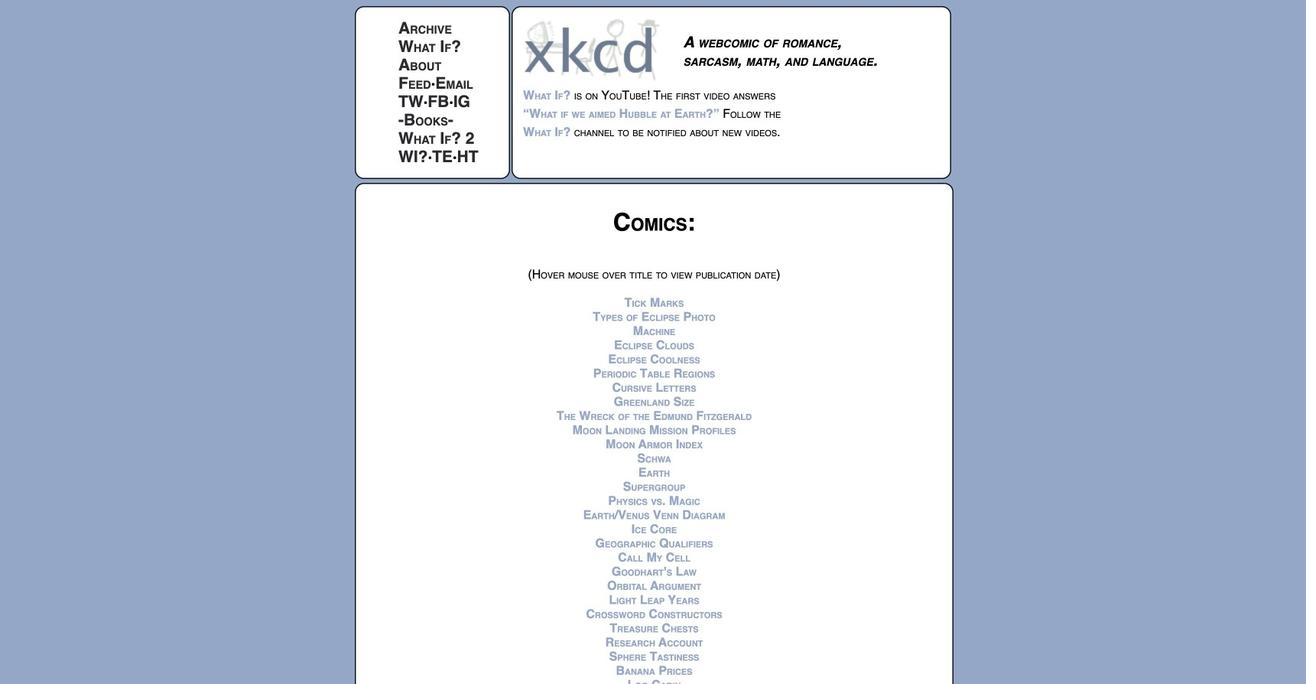 Task type: locate. For each thing, give the bounding box(es) containing it.
xkcd.com logo image
[[523, 18, 665, 81]]



Task type: vqa. For each thing, say whether or not it's contained in the screenshot.
Fluid Speech 'image'
no



